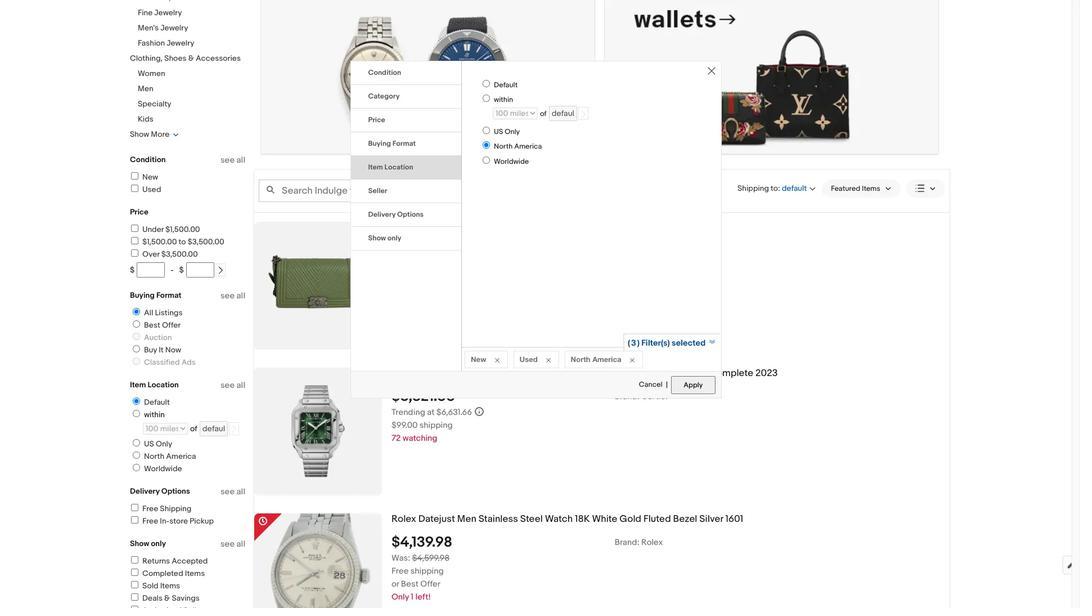 Task type: vqa. For each thing, say whether or not it's contained in the screenshot.
Watchlist in the Account navigation
no



Task type: locate. For each thing, give the bounding box(es) containing it.
0 vertical spatial us only
[[494, 127, 520, 136]]

item inside tab list
[[368, 163, 383, 172]]

condition inside tab list
[[368, 68, 401, 77]]

0 horizontal spatial options
[[161, 486, 190, 496]]

1 all from the top
[[237, 155, 245, 166]]

see all button
[[221, 155, 245, 166], [221, 291, 245, 301], [221, 380, 245, 391], [221, 486, 245, 497], [221, 539, 245, 549]]

item
[[368, 163, 383, 172], [130, 380, 146, 390]]

free left in-
[[142, 516, 158, 526]]

0 vertical spatial item location
[[368, 163, 414, 172]]

within down 'default' "link"
[[144, 410, 165, 419]]

worldwide radio down north america option
[[133, 464, 140, 471]]

1 vertical spatial cartier
[[642, 391, 669, 402]]

shipping
[[160, 504, 192, 513]]

north america
[[494, 142, 542, 151], [571, 355, 622, 364], [144, 452, 196, 461]]

1 horizontal spatial worldwide
[[494, 157, 529, 166]]

0 horizontal spatial north
[[144, 452, 165, 461]]

default text field
[[549, 106, 577, 121]]

2 brand: from the top
[[615, 537, 640, 548]]

4 see from the top
[[221, 486, 235, 497]]

delivery
[[368, 210, 396, 219], [130, 486, 160, 496]]

1 vertical spatial green
[[637, 367, 665, 379]]

& inside clothing, shoes & accessories women men specialty kids
[[188, 53, 194, 63]]

free down 'was:'
[[392, 566, 409, 576]]

0 vertical spatial green
[[639, 222, 666, 233]]

0 horizontal spatial steel
[[521, 513, 543, 525]]

used down new link
[[142, 185, 161, 194]]

white
[[593, 513, 618, 525]]

fine jewelry men's jewelry fashion jewelry
[[138, 8, 194, 48]]

america up worldwide "link"
[[166, 452, 196, 461]]

1 horizontal spatial only
[[392, 591, 409, 602]]

item location
[[368, 163, 414, 172], [130, 380, 179, 390]]

delivery up free shipping option
[[130, 486, 160, 496]]

us
[[494, 127, 504, 136], [144, 439, 154, 449]]

shipping down "$4,599.98"
[[411, 566, 444, 576]]

location
[[385, 163, 414, 172], [148, 380, 179, 390]]

0 vertical spatial men
[[138, 84, 153, 93]]

america right north america radio
[[515, 142, 542, 151]]

buying up the seller
[[368, 139, 391, 148]]

see all button for all listings
[[221, 291, 245, 301]]

0 vertical spatial shipping
[[420, 420, 453, 430]]

all for returns accepted
[[237, 539, 245, 549]]

0 vertical spatial jewelry
[[154, 8, 182, 17]]

Default radio
[[483, 80, 490, 87]]

offer
[[162, 320, 181, 330], [421, 578, 441, 589]]

chevron
[[463, 222, 500, 233]]

to
[[179, 237, 186, 247]]

$
[[130, 265, 135, 275], [179, 265, 184, 275]]

us only radio up north america radio
[[483, 127, 490, 134]]

delivery down the seller
[[368, 210, 396, 219]]

New checkbox
[[131, 172, 138, 180]]

worldwide radio inside worldwide "link"
[[133, 464, 140, 471]]

0 horizontal spatial location
[[148, 380, 179, 390]]

brand: inside brand: rolex was: $4,599.98 free shipping or best offer only 1 left!
[[615, 537, 640, 548]]

options up chanel
[[397, 210, 424, 219]]

steel left watch
[[521, 513, 543, 525]]

1 see all from the top
[[221, 155, 245, 166]]

worldwide link
[[128, 464, 184, 473]]

show only down chanel
[[368, 234, 402, 243]]

condition
[[368, 68, 401, 77], [130, 155, 166, 164]]

5 see from the top
[[221, 539, 235, 549]]

4 see all button from the top
[[221, 486, 245, 497]]

none text field "watches"
[[261, 0, 595, 154]]

men down women
[[138, 84, 153, 93]]

3 see from the top
[[221, 380, 235, 391]]

classified
[[144, 358, 180, 367]]

see
[[221, 155, 235, 166], [221, 291, 235, 301], [221, 380, 235, 391], [221, 486, 235, 497], [221, 539, 235, 549]]

3 all from the top
[[237, 380, 245, 391]]

4 see all from the top
[[221, 486, 245, 497]]

accessories
[[196, 53, 241, 63]]

0 horizontal spatial america
[[166, 452, 196, 461]]

cartier santos medium 35.1mm wssa0061 steel roman green dial new/complete 2023 image
[[254, 384, 382, 479]]

jewelry up fashion jewelry link
[[161, 23, 188, 33]]

3 see all from the top
[[221, 380, 245, 391]]

only up returns
[[151, 539, 166, 548]]

0 vertical spatial worldwide
[[494, 157, 529, 166]]

0 horizontal spatial item location
[[130, 380, 179, 390]]

used
[[142, 185, 161, 194], [520, 355, 538, 364]]

calfskin
[[425, 222, 461, 233]]

buy
[[144, 345, 157, 355]]

1 vertical spatial best
[[401, 578, 419, 589]]

chanel calfskin chevron quilted medium boy flap light green bag image
[[254, 222, 382, 349]]

rolex
[[392, 513, 417, 525], [642, 537, 663, 548]]

show only up returns
[[130, 539, 166, 548]]

within radio
[[483, 95, 490, 102]]

of left default text box
[[540, 109, 547, 118]]

north right north america radio
[[494, 142, 513, 151]]

delivery options
[[368, 210, 424, 219], [130, 486, 190, 496]]

buying inside tab list
[[368, 139, 391, 148]]

show only inside tab list
[[368, 234, 402, 243]]

rolex up the $4,139.98
[[392, 513, 417, 525]]

)
[[638, 338, 640, 348]]

0 vertical spatial new
[[142, 172, 158, 182]]

0 vertical spatial options
[[397, 210, 424, 219]]

0 horizontal spatial us only
[[144, 439, 172, 449]]

0 horizontal spatial of
[[190, 424, 197, 434]]

go image
[[230, 425, 238, 433]]

0 vertical spatial $3,500.00
[[188, 237, 224, 247]]

2 none text field from the left
[[605, 0, 939, 154]]

price down category
[[368, 115, 386, 124]]

tab list
[[351, 61, 462, 251]]

Returns Accepted checkbox
[[131, 556, 138, 564]]

Classified Ads radio
[[133, 358, 140, 365]]

gold
[[620, 513, 642, 525]]

2023
[[756, 367, 778, 379]]

$1,500.00 to $3,500.00 checkbox
[[131, 237, 138, 244]]

0 vertical spatial within
[[494, 95, 513, 104]]

fashion jewelry link
[[138, 38, 194, 48]]

1 horizontal spatial &
[[188, 53, 194, 63]]

$ down over $3,500.00 checkbox
[[130, 265, 135, 275]]

north america right north america radio
[[494, 142, 542, 151]]

0 horizontal spatial only
[[151, 539, 166, 548]]

cartier down cancel
[[642, 391, 669, 402]]

price
[[368, 115, 386, 124], [130, 207, 149, 217]]

us only radio up north america option
[[133, 439, 140, 446]]

shipping inside brand: rolex was: $4,599.98 free shipping or best offer only 1 left!
[[411, 566, 444, 576]]

2 vertical spatial only
[[392, 591, 409, 602]]

0 vertical spatial delivery
[[368, 210, 396, 219]]

default link
[[128, 397, 172, 407]]

men
[[138, 84, 153, 93], [458, 513, 477, 525]]

medium left boy
[[537, 222, 573, 233]]

green left the "bag" at the top of page
[[639, 222, 666, 233]]

0 horizontal spatial show only
[[130, 539, 166, 548]]

0 vertical spatial steel
[[580, 367, 602, 379]]

Deals & Savings checkbox
[[131, 593, 138, 601]]

2 vertical spatial north
[[144, 452, 165, 461]]

see all button for free shipping
[[221, 486, 245, 497]]

0 vertical spatial brand:
[[615, 391, 640, 402]]

items down accepted at the bottom left of page
[[185, 569, 205, 578]]

submit price range image
[[217, 266, 225, 274]]

brand: down gold
[[615, 537, 640, 548]]

north up cartier santos medium 35.1mm wssa0061 steel roman green dial new/complete 2023
[[571, 355, 591, 364]]

& right shoes at the top of page
[[188, 53, 194, 63]]

2 see all button from the top
[[221, 291, 245, 301]]

silver
[[700, 513, 724, 525]]

0 vertical spatial america
[[515, 142, 542, 151]]

jewelry up men's jewelry link
[[154, 8, 182, 17]]

1 horizontal spatial delivery
[[368, 210, 396, 219]]

america for north america option
[[166, 452, 196, 461]]

item up the seller
[[368, 163, 383, 172]]

1601
[[726, 513, 744, 525]]

1 vertical spatial worldwide radio
[[133, 464, 140, 471]]

items for sold items
[[160, 581, 180, 591]]

offer down listings
[[162, 320, 181, 330]]

1 vertical spatial offer
[[421, 578, 441, 589]]

2 horizontal spatial north america
[[571, 355, 622, 364]]

roman
[[604, 367, 635, 379]]

stainless
[[479, 513, 518, 525]]

buying up all listings radio
[[130, 291, 155, 300]]

see for new
[[221, 155, 235, 166]]

1 vertical spatial format
[[156, 291, 182, 300]]

north america up worldwide "link"
[[144, 452, 196, 461]]

1 brand: from the top
[[615, 391, 640, 402]]

items up deals & savings
[[160, 581, 180, 591]]

0 horizontal spatial $
[[130, 265, 135, 275]]

1 horizontal spatial america
[[515, 142, 542, 151]]

format
[[393, 139, 416, 148], [156, 291, 182, 300]]

us only link
[[128, 439, 175, 449]]

green up cancel
[[637, 367, 665, 379]]

all for free shipping
[[237, 486, 245, 497]]

72
[[392, 433, 401, 443]]

location up the seller
[[385, 163, 414, 172]]

$ right -
[[179, 265, 184, 275]]

1 vertical spatial items
[[160, 581, 180, 591]]

see all for free shipping
[[221, 486, 245, 497]]

1 horizontal spatial item
[[368, 163, 383, 172]]

0 horizontal spatial within
[[144, 410, 165, 419]]

medium right santos
[[457, 367, 493, 379]]

1 vertical spatial brand:
[[615, 537, 640, 548]]

free inside brand: rolex was: $4,599.98 free shipping or best offer only 1 left!
[[392, 566, 409, 576]]

delivery options up chanel
[[368, 210, 424, 219]]

0 horizontal spatial price
[[130, 207, 149, 217]]

price up under $1,500.00 option
[[130, 207, 149, 217]]

0 horizontal spatial buying
[[130, 291, 155, 300]]

& down sold items
[[164, 593, 170, 603]]

1 vertical spatial default
[[144, 397, 170, 407]]

over $3,500.00
[[142, 249, 198, 259]]

5 see all from the top
[[221, 539, 245, 549]]

jewelry up clothing, shoes & accessories link
[[167, 38, 194, 48]]

0 vertical spatial price
[[368, 115, 386, 124]]

rolex down fluted
[[642, 537, 663, 548]]

$1,500.00 up "over $3,500.00" link
[[142, 237, 177, 247]]

classified ads
[[144, 358, 196, 367]]

free right free shipping option
[[142, 504, 158, 513]]

1 horizontal spatial show only
[[368, 234, 402, 243]]

none text field handbags
[[605, 0, 939, 154]]

men inside clothing, shoes & accessories women men specialty kids
[[138, 84, 153, 93]]

$1,500.00 up to
[[166, 225, 200, 234]]

chanel calfskin chevron quilted medium boy flap light green bag link
[[392, 222, 950, 233]]

0 horizontal spatial default
[[144, 397, 170, 407]]

only
[[388, 234, 402, 243], [151, 539, 166, 548]]

0 vertical spatial item
[[368, 163, 383, 172]]

only down chanel
[[388, 234, 402, 243]]

2 see from the top
[[221, 291, 235, 301]]

delivery inside tab list
[[368, 210, 396, 219]]

5 see all button from the top
[[221, 539, 245, 549]]

offer up left!
[[421, 578, 441, 589]]

1 vertical spatial rolex
[[642, 537, 663, 548]]

&
[[188, 53, 194, 63], [164, 593, 170, 603]]

0 horizontal spatial new
[[142, 172, 158, 182]]

options up shipping
[[161, 486, 190, 496]]

1 see all button from the top
[[221, 155, 245, 166]]

show down kids link
[[130, 129, 149, 139]]

of left default text field
[[190, 424, 197, 434]]

1 horizontal spatial us only
[[494, 127, 520, 136]]

1 vertical spatial price
[[130, 207, 149, 217]]

within right within radio
[[494, 95, 513, 104]]

show
[[130, 129, 149, 139], [368, 234, 386, 243], [130, 539, 149, 548]]

1 vertical spatial $1,500.00
[[142, 237, 177, 247]]

wssa0061
[[530, 367, 577, 379]]

left!
[[416, 591, 431, 602]]

listings
[[155, 308, 183, 318]]

america up the roman on the bottom
[[593, 355, 622, 364]]

0 vertical spatial cartier
[[392, 367, 423, 379]]

$3,500.00
[[188, 237, 224, 247], [161, 249, 198, 259]]

brand: for cartier
[[615, 391, 640, 402]]

used up 35.1mm
[[520, 355, 538, 364]]

$3,500.00 down to
[[161, 249, 198, 259]]

$3,500.00 right to
[[188, 237, 224, 247]]

item up default radio
[[130, 380, 146, 390]]

north america up cartier santos medium 35.1mm wssa0061 steel roman green dial new/complete 2023
[[571, 355, 622, 364]]

items for completed items
[[185, 569, 205, 578]]

1 horizontal spatial cartier
[[642, 391, 669, 402]]

us only
[[494, 127, 520, 136], [144, 439, 172, 449]]

brand: down the roman on the bottom
[[615, 391, 640, 402]]

men right datejust
[[458, 513, 477, 525]]

cartier up the $6,321.00
[[392, 367, 423, 379]]

1 vertical spatial &
[[164, 593, 170, 603]]

deals
[[142, 593, 163, 603]]

best up auction link
[[144, 320, 160, 330]]

light
[[615, 222, 636, 233]]

(
[[628, 338, 631, 348]]

Over $3,500.00 checkbox
[[131, 249, 138, 257]]

1 none text field from the left
[[261, 0, 595, 154]]

free for free in-store pickup
[[142, 516, 158, 526]]

see all for returns accepted
[[221, 539, 245, 549]]

2 all from the top
[[237, 291, 245, 301]]

free in-store pickup
[[142, 516, 214, 526]]

0 horizontal spatial medium
[[457, 367, 493, 379]]

best up 1
[[401, 578, 419, 589]]

buying format down category
[[368, 139, 416, 148]]

1 vertical spatial within
[[144, 410, 165, 419]]

format down category
[[393, 139, 416, 148]]

1 horizontal spatial items
[[185, 569, 205, 578]]

1 vertical spatial show only
[[130, 539, 166, 548]]

see all button for default
[[221, 380, 245, 391]]

0 horizontal spatial us only radio
[[133, 439, 140, 446]]

steel
[[580, 367, 602, 379], [521, 513, 543, 525]]

1 horizontal spatial north
[[494, 142, 513, 151]]

1 vertical spatial men
[[458, 513, 477, 525]]

2 see all from the top
[[221, 291, 245, 301]]

show down the seller
[[368, 234, 386, 243]]

0 horizontal spatial men
[[138, 84, 153, 93]]

Worldwide radio
[[483, 156, 490, 164], [133, 464, 140, 471]]

worldwide
[[494, 157, 529, 166], [144, 464, 182, 473]]

rolex datejust men stainless steel watch 18k white gold fluted bezel silver 1601 image
[[263, 513, 374, 608]]

men's
[[138, 23, 159, 33]]

north up worldwide "link"
[[144, 452, 165, 461]]

free shipping link
[[129, 504, 192, 513]]

0 horizontal spatial none text field
[[261, 0, 595, 154]]

worldwide radio down north america radio
[[483, 156, 490, 164]]

item location up the seller
[[368, 163, 414, 172]]

1 vertical spatial of
[[190, 424, 197, 434]]

see all button for new
[[221, 155, 245, 166]]

2 horizontal spatial only
[[505, 127, 520, 136]]

1 horizontal spatial format
[[393, 139, 416, 148]]

shipping down the trending at $6,631.66
[[420, 420, 453, 430]]

4 all from the top
[[237, 486, 245, 497]]

0 horizontal spatial offer
[[162, 320, 181, 330]]

steel left the roman on the bottom
[[580, 367, 602, 379]]

auction link
[[128, 333, 174, 342]]

buying format up all listings link
[[130, 291, 182, 300]]

1 $ from the left
[[130, 265, 135, 275]]

all for default
[[237, 380, 245, 391]]

None text field
[[261, 0, 595, 154], [605, 0, 939, 154]]

over
[[142, 249, 160, 259]]

condition up category
[[368, 68, 401, 77]]

deals & savings
[[142, 593, 200, 603]]

1 vertical spatial north america
[[571, 355, 622, 364]]

North America radio
[[483, 141, 490, 149]]

best inside brand: rolex was: $4,599.98 free shipping or best offer only 1 left!
[[401, 578, 419, 589]]

1 vertical spatial only
[[151, 539, 166, 548]]

0 vertical spatial north
[[494, 142, 513, 151]]

1 vertical spatial free
[[142, 516, 158, 526]]

0 vertical spatial condition
[[368, 68, 401, 77]]

1 vertical spatial item location
[[130, 380, 179, 390]]

default
[[494, 81, 518, 90], [144, 397, 170, 407]]

cartier santos medium 35.1mm wssa0061 steel roman green dial new/complete 2023 link
[[392, 367, 950, 379]]

default right default option
[[494, 81, 518, 90]]

Authorized Seller checkbox
[[131, 606, 138, 608]]

default right default radio
[[144, 397, 170, 407]]

5 all from the top
[[237, 539, 245, 549]]

0 vertical spatial buying format
[[368, 139, 416, 148]]

0 vertical spatial buying
[[368, 139, 391, 148]]

show up returns accepted option
[[130, 539, 149, 548]]

1 see from the top
[[221, 155, 235, 166]]

condition up new link
[[130, 155, 166, 164]]

default for default option
[[494, 81, 518, 90]]

2 $ from the left
[[179, 265, 184, 275]]

format inside tab list
[[393, 139, 416, 148]]

see all button for returns accepted
[[221, 539, 245, 549]]

0 horizontal spatial north america
[[144, 452, 196, 461]]

location up 'default' "link"
[[148, 380, 179, 390]]

3 see all button from the top
[[221, 380, 245, 391]]

delivery options up the free shipping link
[[130, 486, 190, 496]]

item location up 'default' "link"
[[130, 380, 179, 390]]

1 horizontal spatial us
[[494, 127, 504, 136]]

format up listings
[[156, 291, 182, 300]]

north
[[494, 142, 513, 151], [571, 355, 591, 364], [144, 452, 165, 461]]

men's jewelry link
[[138, 23, 188, 33]]

US Only radio
[[483, 127, 490, 134], [133, 439, 140, 446]]



Task type: describe. For each thing, give the bounding box(es) containing it.
bag
[[668, 222, 685, 233]]

0 horizontal spatial cartier
[[392, 367, 423, 379]]

all for new
[[237, 155, 245, 166]]

datejust
[[419, 513, 455, 525]]

Maximum Value text field
[[186, 262, 214, 278]]

default text field
[[200, 421, 228, 436]]

Sold Items checkbox
[[131, 581, 138, 588]]

-
[[171, 265, 174, 275]]

north america link
[[128, 452, 198, 461]]

america for north america radio
[[515, 142, 542, 151]]

0 vertical spatial show
[[130, 129, 149, 139]]

1 vertical spatial show
[[368, 234, 386, 243]]

see for default
[[221, 380, 235, 391]]

Buy It Now radio
[[133, 345, 140, 352]]

Free In-store Pickup checkbox
[[131, 516, 138, 524]]

all listings link
[[128, 308, 185, 318]]

Completed Items checkbox
[[131, 569, 138, 576]]

brand: for rolex
[[615, 537, 640, 548]]

$1,500.00 to $3,500.00 link
[[129, 237, 224, 247]]

2 vertical spatial show
[[130, 539, 149, 548]]

store
[[170, 516, 188, 526]]

3
[[632, 338, 637, 348]]

north america for north america option
[[144, 452, 196, 461]]

north america for north america radio
[[494, 142, 542, 151]]

0 horizontal spatial best
[[144, 320, 160, 330]]

1 vertical spatial buying
[[130, 291, 155, 300]]

price inside tab list
[[368, 115, 386, 124]]

accepted
[[172, 556, 208, 566]]

Under $1,500.00 checkbox
[[131, 225, 138, 232]]

close image
[[708, 67, 716, 75]]

1 vertical spatial us only
[[144, 439, 172, 449]]

sold items
[[142, 581, 180, 591]]

see all for new
[[221, 155, 245, 166]]

auction
[[144, 333, 172, 342]]

0 vertical spatial rolex
[[392, 513, 417, 525]]

sold items link
[[129, 581, 180, 591]]

0 vertical spatial of
[[540, 109, 547, 118]]

$99.00 shipping 72 watching
[[392, 420, 453, 443]]

North America radio
[[133, 452, 140, 459]]

quilted
[[502, 222, 535, 233]]

new link
[[129, 172, 158, 182]]

0 horizontal spatial condition
[[130, 155, 166, 164]]

Used checkbox
[[131, 185, 138, 192]]

women
[[138, 69, 165, 78]]

within radio
[[133, 410, 140, 417]]

show more button
[[130, 129, 179, 139]]

1 vertical spatial jewelry
[[161, 23, 188, 33]]

or
[[392, 578, 399, 589]]

item location inside tab list
[[368, 163, 414, 172]]

within for within option at left
[[144, 410, 165, 419]]

1 horizontal spatial delivery options
[[368, 210, 424, 219]]

boy
[[576, 222, 592, 233]]

1 vertical spatial options
[[161, 486, 190, 496]]

only inside tab list
[[388, 234, 402, 243]]

1 horizontal spatial steel
[[580, 367, 602, 379]]

specialty link
[[138, 99, 171, 109]]

1 horizontal spatial new
[[471, 355, 487, 364]]

see all for default
[[221, 380, 245, 391]]

handbags image
[[605, 0, 939, 154]]

free in-store pickup link
[[129, 516, 214, 526]]

brand: rolex was: $4,599.98 free shipping or best offer only 1 left!
[[392, 537, 663, 602]]

buying format inside tab list
[[368, 139, 416, 148]]

see for free shipping
[[221, 486, 235, 497]]

18k
[[575, 513, 590, 525]]

savings
[[172, 593, 200, 603]]

all
[[144, 308, 153, 318]]

pickup
[[190, 516, 214, 526]]

fine
[[138, 8, 153, 17]]

completed items link
[[129, 569, 205, 578]]

used link
[[129, 185, 161, 194]]

north for north america option
[[144, 452, 165, 461]]

0 horizontal spatial worldwide
[[144, 464, 182, 473]]

specialty
[[138, 99, 171, 109]]

north for north america radio
[[494, 142, 513, 151]]

women link
[[138, 69, 165, 78]]

0 vertical spatial us
[[494, 127, 504, 136]]

see for returns accepted
[[221, 539, 235, 549]]

$5,999.00
[[392, 242, 458, 259]]

offer inside brand: rolex was: $4,599.98 free shipping or best offer only 1 left!
[[421, 578, 441, 589]]

deals & savings link
[[129, 593, 200, 603]]

all for all listings
[[237, 291, 245, 301]]

returns
[[142, 556, 170, 566]]

Free Shipping checkbox
[[131, 504, 138, 511]]

$6,321.00
[[392, 388, 456, 405]]

( 3 ) filter(s) selected
[[628, 338, 706, 348]]

cartier santos medium 35.1mm wssa0061 steel roman green dial new/complete 2023
[[392, 367, 778, 379]]

classified ads link
[[128, 358, 198, 367]]

$ for minimum value text box on the top left of page
[[130, 265, 135, 275]]

0 horizontal spatial &
[[164, 593, 170, 603]]

free shipping
[[142, 504, 192, 513]]

1 horizontal spatial used
[[520, 355, 538, 364]]

$4,599.98
[[412, 553, 450, 563]]

0 vertical spatial $1,500.00
[[166, 225, 200, 234]]

Auction radio
[[133, 333, 140, 340]]

more
[[151, 129, 170, 139]]

1 horizontal spatial us only radio
[[483, 127, 490, 134]]

cancel button
[[639, 376, 664, 395]]

1 vertical spatial us
[[144, 439, 154, 449]]

trending at $6,631.66
[[392, 407, 472, 417]]

1 vertical spatial america
[[593, 355, 622, 364]]

1 vertical spatial location
[[148, 380, 179, 390]]

under
[[142, 225, 164, 234]]

all listings
[[144, 308, 183, 318]]

fashion
[[138, 38, 165, 48]]

returns accepted
[[142, 556, 208, 566]]

chanel
[[392, 222, 423, 233]]

free for free shipping
[[142, 504, 158, 513]]

trending
[[392, 407, 426, 417]]

selected
[[672, 338, 706, 348]]

Default radio
[[133, 397, 140, 405]]

chanel calfskin chevron quilted medium boy flap light green bag
[[392, 222, 685, 233]]

brand: cartier
[[615, 391, 669, 402]]

2 horizontal spatial north
[[571, 355, 591, 364]]

bezel
[[674, 513, 698, 525]]

0 horizontal spatial format
[[156, 291, 182, 300]]

over $3,500.00 link
[[129, 249, 198, 259]]

shoes
[[164, 53, 187, 63]]

1 vertical spatial medium
[[457, 367, 493, 379]]

was:
[[392, 553, 411, 563]]

see for all listings
[[221, 291, 235, 301]]

2 vertical spatial jewelry
[[167, 38, 194, 48]]

shipping inside $99.00 shipping 72 watching
[[420, 420, 453, 430]]

kids link
[[138, 114, 154, 124]]

santos
[[425, 367, 455, 379]]

0 vertical spatial used
[[142, 185, 161, 194]]

1 vertical spatial steel
[[521, 513, 543, 525]]

show more
[[130, 129, 170, 139]]

Best Offer radio
[[133, 320, 140, 328]]

default for default radio
[[144, 397, 170, 407]]

Apply submit
[[672, 376, 716, 394]]

see all for all listings
[[221, 291, 245, 301]]

completed items
[[142, 569, 205, 578]]

rolex inside brand: rolex was: $4,599.98 free shipping or best offer only 1 left!
[[642, 537, 663, 548]]

buy it now
[[144, 345, 181, 355]]

filter(s)
[[642, 338, 670, 348]]

location inside tab list
[[385, 163, 414, 172]]

watch
[[545, 513, 573, 525]]

1 horizontal spatial worldwide radio
[[483, 156, 490, 164]]

35.1mm
[[495, 367, 528, 379]]

1 vertical spatial delivery
[[130, 486, 160, 496]]

All Listings radio
[[133, 308, 140, 315]]

options inside tab list
[[397, 210, 424, 219]]

rolex datejust men stainless steel watch 18k white gold fluted bezel silver 1601 link
[[392, 513, 950, 525]]

in-
[[160, 516, 170, 526]]

new/complete
[[686, 367, 754, 379]]

best offer link
[[128, 320, 183, 330]]

$6,631.66
[[437, 407, 472, 417]]

0 horizontal spatial item
[[130, 380, 146, 390]]

0 vertical spatial medium
[[537, 222, 573, 233]]

buy it now link
[[128, 345, 184, 355]]

Minimum Value text field
[[137, 262, 165, 278]]

1 vertical spatial only
[[156, 439, 172, 449]]

1 vertical spatial us only radio
[[133, 439, 140, 446]]

1 vertical spatial delivery options
[[130, 486, 190, 496]]

0 vertical spatial offer
[[162, 320, 181, 330]]

flap
[[594, 222, 612, 233]]

clothing, shoes & accessories link
[[130, 53, 241, 63]]

within for within radio
[[494, 95, 513, 104]]

dial
[[667, 367, 684, 379]]

watches image
[[261, 0, 595, 154]]

completed
[[142, 569, 183, 578]]

tab list containing condition
[[351, 61, 462, 251]]

men link
[[138, 84, 153, 93]]

fluted
[[644, 513, 672, 525]]

sold
[[142, 581, 159, 591]]

fine jewelry link
[[138, 8, 182, 17]]

1 vertical spatial $3,500.00
[[161, 249, 198, 259]]

under $1,500.00
[[142, 225, 200, 234]]

0 horizontal spatial buying format
[[130, 291, 182, 300]]

only inside brand: rolex was: $4,599.98 free shipping or best offer only 1 left!
[[392, 591, 409, 602]]

best offer
[[144, 320, 181, 330]]

$ for maximum value text box in the left top of the page
[[179, 265, 184, 275]]



